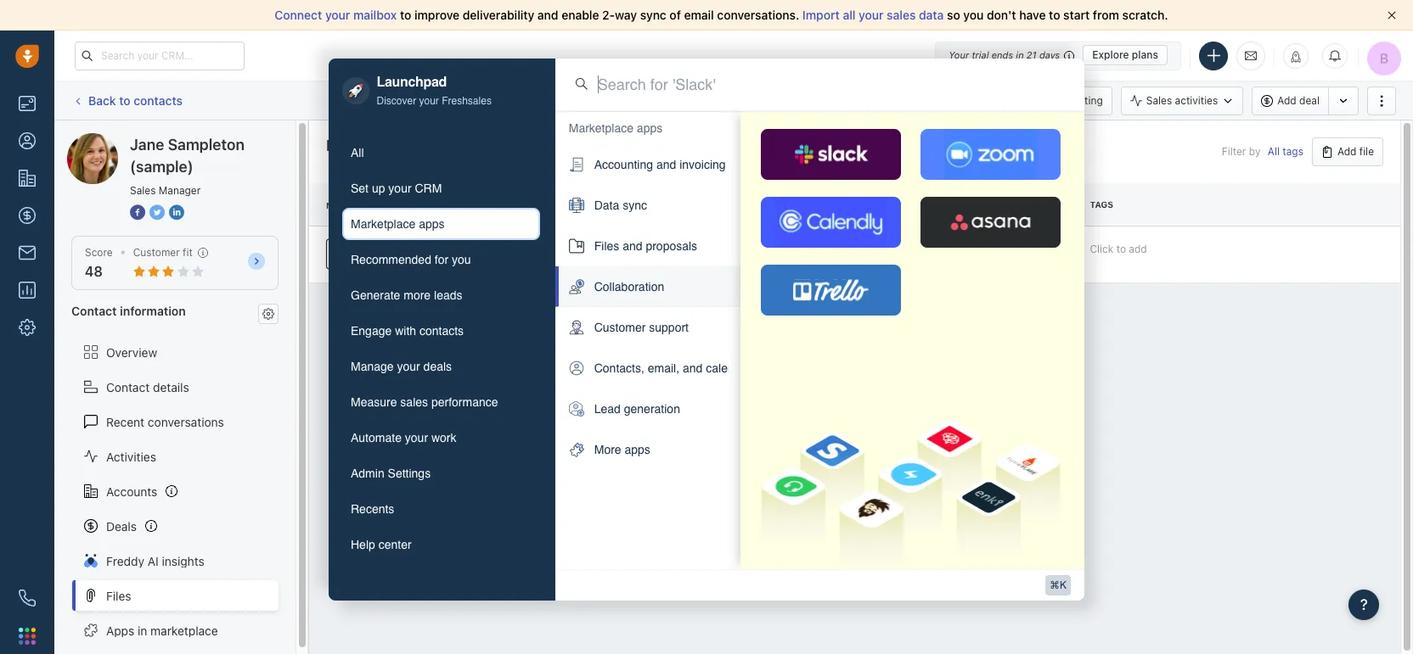 Task type: describe. For each thing, give the bounding box(es) containing it.
sales activities
[[1146, 94, 1218, 107]]

freddy ai insights
[[106, 554, 204, 569]]

and right 'email,'
[[683, 362, 703, 376]]

contacts?
[[473, 246, 521, 259]]

sync inside list of options list box
[[623, 199, 647, 213]]

manage your deals
[[351, 360, 452, 373]]

48 button
[[85, 264, 103, 280]]

tab list containing all
[[342, 136, 540, 561]]

collaboration
[[594, 280, 664, 294]]

your inside the launchpad discover your freshsales
[[419, 95, 439, 107]]

contacts,
[[594, 362, 644, 376]]

meeting button
[[1038, 86, 1112, 115]]

launchpad
[[377, 74, 447, 90]]

help center
[[351, 538, 412, 552]]

attach
[[402, 246, 434, 259]]

manager
[[159, 184, 201, 197]]

added
[[981, 200, 1012, 210]]

list of options list box
[[555, 111, 751, 471]]

file for file size
[[872, 200, 890, 210]]

work
[[431, 431, 456, 445]]

accounting
[[594, 158, 653, 172]]

files
[[437, 246, 457, 259]]

connect your mailbox to improve deliverability and enable 2-way sync of email conversations. import all your sales data so you don't have to start from scratch.
[[275, 8, 1168, 22]]

help
[[351, 538, 375, 552]]

add file button
[[1312, 138, 1383, 166]]

score
[[85, 246, 113, 259]]

generate more leads button
[[342, 279, 540, 311]]

recent conversations
[[106, 415, 224, 429]]

engage
[[351, 324, 392, 338]]

2-
[[602, 8, 615, 22]]

ago
[[1015, 248, 1033, 261]]

size
[[892, 200, 912, 210]]

your
[[949, 49, 969, 60]]

customer for customer support
[[594, 321, 646, 335]]

of
[[670, 8, 681, 22]]

admin settings button
[[342, 457, 540, 490]]

fit
[[183, 246, 193, 259]]

how
[[365, 246, 387, 259]]

details
[[153, 380, 189, 394]]

insights
[[162, 554, 204, 569]]

2 - from the left
[[876, 248, 881, 261]]

to left 'add'
[[1116, 242, 1126, 255]]

customer fit
[[133, 246, 193, 259]]

set up your crm button
[[342, 172, 540, 204]]

have
[[1019, 8, 1046, 22]]

center
[[378, 538, 412, 552]]

0 horizontal spatial in
[[138, 624, 147, 638]]

explore
[[1092, 48, 1129, 61]]

contacts for engage with contacts
[[419, 324, 464, 338]]

more
[[594, 443, 621, 457]]

mailbox
[[353, 8, 397, 22]]

task button
[[973, 86, 1030, 115]]

email button
[[722, 86, 782, 115]]

brad klo
[[653, 248, 694, 261]]

how to attach files to contacts?
[[365, 246, 521, 259]]

sales inside button
[[400, 395, 428, 409]]

to right mailbox
[[400, 8, 411, 22]]

(sample)
[[130, 158, 193, 176]]

files and proposals
[[594, 240, 697, 253]]

information
[[120, 304, 186, 319]]

Search your CRM... text field
[[75, 41, 245, 70]]

apps inside button
[[419, 217, 445, 231]]

file
[[1359, 145, 1374, 158]]

conversations.
[[717, 8, 799, 22]]

deliverability
[[463, 8, 534, 22]]

files inside list of options list box
[[594, 240, 619, 253]]

marketplace apps inside list of options list box
[[569, 122, 663, 135]]

call button
[[791, 86, 843, 115]]

sms button
[[880, 86, 936, 115]]

recent
[[106, 415, 144, 429]]

to right how
[[390, 246, 400, 259]]

enable
[[562, 8, 599, 22]]

0 vertical spatial days
[[1039, 49, 1060, 60]]

deal
[[1299, 94, 1320, 107]]

phone element
[[10, 582, 44, 616]]

all button
[[342, 136, 540, 169]]

1 - from the left
[[872, 248, 876, 261]]

activities
[[106, 450, 156, 464]]

1 all from the left
[[1268, 146, 1280, 158]]

add deal
[[1277, 94, 1320, 107]]

⌘
[[1050, 580, 1060, 592]]

data
[[594, 199, 619, 213]]

close image
[[1388, 11, 1396, 20]]

measure sales performance button
[[342, 386, 540, 418]]

add
[[1129, 242, 1147, 255]]

click
[[1090, 242, 1114, 255]]

data sync
[[594, 199, 647, 213]]

manage
[[351, 360, 394, 373]]

launchpad discover your freshsales
[[377, 74, 492, 107]]

1 horizontal spatial in
[[1016, 49, 1024, 60]]

k
[[1060, 580, 1067, 592]]

filter by all tags
[[1222, 146, 1303, 158]]

lead generation
[[594, 403, 680, 416]]

twitter circled image
[[149, 204, 165, 222]]

contacts for back to contacts
[[134, 93, 183, 108]]

task
[[999, 94, 1021, 107]]



Task type: vqa. For each thing, say whether or not it's contained in the screenshot.
top Customer
yes



Task type: locate. For each thing, give the bounding box(es) containing it.
0 vertical spatial in
[[1016, 49, 1024, 60]]

with
[[395, 324, 416, 338]]

add left "file" in the right of the page
[[1337, 145, 1357, 158]]

marketplace inside list of options list box
[[569, 122, 633, 135]]

performance
[[431, 395, 498, 409]]

recents
[[351, 502, 394, 516]]

0 horizontal spatial files
[[106, 589, 131, 603]]

more
[[404, 288, 431, 302]]

jane
[[130, 136, 164, 154]]

days right 5
[[990, 248, 1012, 261]]

tags
[[1283, 146, 1303, 158]]

your down launchpad
[[419, 95, 439, 107]]

automate
[[351, 431, 402, 445]]

add deal button
[[1252, 86, 1328, 115]]

in right apps
[[138, 624, 147, 638]]

marketplace apps button
[[342, 208, 540, 240]]

marketplace inside marketplace apps button
[[351, 217, 415, 231]]

all
[[843, 8, 856, 22]]

engage with contacts
[[351, 324, 464, 338]]

discover
[[377, 95, 416, 107]]

2 vertical spatial files
[[106, 589, 131, 603]]

type
[[783, 200, 806, 210]]

contact information
[[71, 304, 186, 319]]

1 horizontal spatial days
[[1039, 49, 1060, 60]]

sync right data
[[623, 199, 647, 213]]

conversations
[[148, 415, 224, 429]]

your left deals at the bottom of page
[[397, 360, 420, 373]]

1 file from the left
[[872, 200, 890, 210]]

0 horizontal spatial you
[[452, 253, 471, 266]]

1 vertical spatial days
[[990, 248, 1012, 261]]

so
[[947, 8, 960, 22]]

0 vertical spatial add
[[1277, 94, 1297, 107]]

customer for customer fit
[[133, 246, 180, 259]]

Search for 'Slack' field
[[598, 73, 1064, 95]]

add for add deal
[[1277, 94, 1297, 107]]

all tags link
[[1268, 146, 1303, 158]]

0 vertical spatial customer
[[133, 246, 180, 259]]

engage with contacts button
[[342, 315, 540, 347]]

1 horizontal spatial files
[[326, 137, 358, 155]]

1 vertical spatial sync
[[623, 199, 647, 213]]

customer inside list of options list box
[[594, 321, 646, 335]]

menu
[[740, 112, 1084, 570]]

1 vertical spatial you
[[452, 253, 471, 266]]

and left invoicing
[[656, 158, 676, 172]]

your left mailbox
[[325, 8, 350, 22]]

your right the all
[[859, 8, 884, 22]]

marketplace apps heading inside list of options list box
[[569, 120, 663, 137]]

start
[[1063, 8, 1090, 22]]

0 vertical spatial sales
[[887, 8, 916, 22]]

facebook circled image
[[130, 204, 145, 222]]

sync left of
[[640, 8, 666, 22]]

1 vertical spatial sales
[[400, 395, 428, 409]]

send email image
[[1245, 48, 1257, 63]]

don't
[[987, 8, 1016, 22]]

customer up contacts,
[[594, 321, 646, 335]]

activities
[[1175, 94, 1218, 107]]

and
[[537, 8, 558, 22], [656, 158, 676, 172], [623, 240, 642, 253], [683, 362, 703, 376]]

to right back
[[119, 93, 130, 108]]

contacts inside button
[[419, 324, 464, 338]]

to right files
[[460, 246, 470, 259]]

marketplace apps inside button
[[351, 217, 445, 231]]

contacts down search your crm... text field
[[134, 93, 183, 108]]

2 horizontal spatial files
[[594, 240, 619, 253]]

1 horizontal spatial all
[[1268, 146, 1280, 158]]

sales
[[1146, 94, 1172, 107], [130, 184, 156, 197]]

files down data
[[594, 240, 619, 253]]

to left start
[[1049, 8, 1060, 22]]

trial
[[972, 49, 989, 60]]

sales left data
[[887, 8, 916, 22]]

press-command-k-to-open-and-close element
[[1045, 576, 1071, 596]]

contact down "48" button
[[71, 304, 117, 319]]

way
[[615, 8, 637, 22]]

connect your mailbox link
[[275, 8, 400, 22]]

explore plans
[[1092, 48, 1158, 61]]

file left the type
[[763, 200, 781, 210]]

freshworks switcher image
[[19, 628, 36, 645]]

freshsales
[[442, 95, 492, 107]]

accounting and invoicing
[[594, 158, 726, 172]]

2 all from the left
[[351, 146, 364, 159]]

generate
[[351, 288, 400, 302]]

plans
[[1132, 48, 1158, 61]]

your right 'up'
[[388, 181, 412, 195]]

by
[[1249, 146, 1261, 158]]

0 horizontal spatial contacts
[[134, 93, 183, 108]]

1 vertical spatial contacts
[[419, 324, 464, 338]]

0 vertical spatial files
[[326, 137, 358, 155]]

and left enable
[[537, 8, 558, 22]]

1 vertical spatial files
[[594, 240, 619, 253]]

sales up automate your work
[[400, 395, 428, 409]]

click to add
[[1090, 242, 1147, 255]]

0 horizontal spatial all
[[351, 146, 364, 159]]

import all your sales data link
[[802, 8, 947, 22]]

generation
[[624, 403, 680, 416]]

contact for contact details
[[106, 380, 150, 394]]

marketplace
[[150, 624, 218, 638]]

proposals
[[646, 240, 697, 253]]

1 horizontal spatial file
[[872, 200, 890, 210]]

brad
[[653, 248, 676, 261]]

0 vertical spatial you
[[963, 8, 984, 22]]

0 horizontal spatial sales
[[400, 395, 428, 409]]

leads
[[434, 288, 462, 302]]

2 file from the left
[[763, 200, 781, 210]]

help center button
[[342, 529, 540, 561]]

contact for contact information
[[71, 304, 117, 319]]

automate your work button
[[342, 422, 540, 454]]

recents button
[[342, 493, 540, 525]]

lead
[[594, 403, 621, 416]]

generate more leads
[[351, 288, 462, 302]]

all right by
[[1268, 146, 1280, 158]]

crm
[[415, 181, 442, 195]]

1 horizontal spatial sales
[[887, 8, 916, 22]]

days right 21 on the top
[[1039, 49, 1060, 60]]

manage your deals button
[[342, 350, 540, 383]]

0 horizontal spatial days
[[990, 248, 1012, 261]]

add file
[[1337, 145, 1374, 158]]

phone image
[[19, 590, 36, 607]]

21
[[1027, 49, 1037, 60]]

0 vertical spatial sync
[[640, 8, 666, 22]]

customer left fit
[[133, 246, 180, 259]]

measure sales performance
[[351, 395, 498, 409]]

1 horizontal spatial contacts
[[419, 324, 464, 338]]

file size
[[872, 200, 912, 210]]

link
[[763, 248, 782, 261]]

1 horizontal spatial customer
[[594, 321, 646, 335]]

add left deal
[[1277, 94, 1297, 107]]

contact up recent on the bottom left of page
[[106, 380, 150, 394]]

sales up the facebook circled image
[[130, 184, 156, 197]]

tab list
[[342, 136, 540, 561]]

sales activities button
[[1121, 86, 1252, 115], [1121, 86, 1243, 115]]

5 days ago
[[981, 248, 1033, 261]]

customer support
[[594, 321, 689, 335]]

⌘ k
[[1050, 580, 1067, 592]]

klo
[[679, 248, 694, 261]]

1 vertical spatial customer
[[594, 321, 646, 335]]

accounts
[[106, 485, 157, 499]]

0 horizontal spatial file
[[763, 200, 781, 210]]

file left size
[[872, 200, 890, 210]]

1 vertical spatial add
[[1337, 145, 1357, 158]]

your left work
[[405, 431, 428, 445]]

contacts
[[134, 93, 183, 108], [419, 324, 464, 338]]

what's new image
[[1290, 51, 1302, 62]]

sales left activities
[[1146, 94, 1172, 107]]

0 vertical spatial contact
[[71, 304, 117, 319]]

how to attach files to contacts? link
[[365, 245, 521, 263]]

in left 21 on the top
[[1016, 49, 1024, 60]]

admin
[[351, 467, 384, 480]]

0 vertical spatial sales
[[1146, 94, 1172, 107]]

1 horizontal spatial you
[[963, 8, 984, 22]]

you right for
[[452, 253, 471, 266]]

ai
[[148, 554, 159, 569]]

-
[[872, 248, 876, 261], [876, 248, 881, 261]]

and left brad
[[623, 240, 642, 253]]

apps
[[106, 624, 134, 638]]

mng settings image
[[262, 308, 274, 320]]

1 vertical spatial contact
[[106, 380, 150, 394]]

all inside button
[[351, 146, 364, 159]]

files up apps
[[106, 589, 131, 603]]

1 vertical spatial sales
[[130, 184, 156, 197]]

0 horizontal spatial sales
[[130, 184, 156, 197]]

add for add file
[[1337, 145, 1357, 158]]

from
[[1093, 8, 1119, 22]]

0 horizontal spatial customer
[[133, 246, 180, 259]]

apps inside heading
[[637, 122, 663, 135]]

in
[[1016, 49, 1024, 60], [138, 624, 147, 638]]

contacts up manage your deals button
[[419, 324, 464, 338]]

ends
[[992, 49, 1013, 60]]

days
[[1039, 49, 1060, 60], [990, 248, 1012, 261]]

1 horizontal spatial sales
[[1146, 94, 1172, 107]]

sales inside jane sampleton (sample) sales manager
[[130, 184, 156, 197]]

marketplace apps heading
[[569, 120, 663, 137], [569, 120, 663, 137]]

all up set
[[351, 146, 364, 159]]

1 vertical spatial in
[[138, 624, 147, 638]]

0 vertical spatial contacts
[[134, 93, 183, 108]]

0 horizontal spatial add
[[1277, 94, 1297, 107]]

files up set
[[326, 137, 358, 155]]

your trial ends in 21 days
[[949, 49, 1060, 60]]

file for file type
[[763, 200, 781, 210]]

you right so
[[963, 8, 984, 22]]

recommended for you
[[351, 253, 471, 266]]

measure
[[351, 395, 397, 409]]

support
[[649, 321, 689, 335]]

contacts, email, and calendar
[[594, 362, 751, 376]]

linkedin circled image
[[169, 204, 184, 222]]

you inside button
[[452, 253, 471, 266]]

calendar
[[706, 362, 751, 376]]

recommended
[[351, 253, 431, 266]]

contact details
[[106, 380, 189, 394]]

1 horizontal spatial add
[[1337, 145, 1357, 158]]



